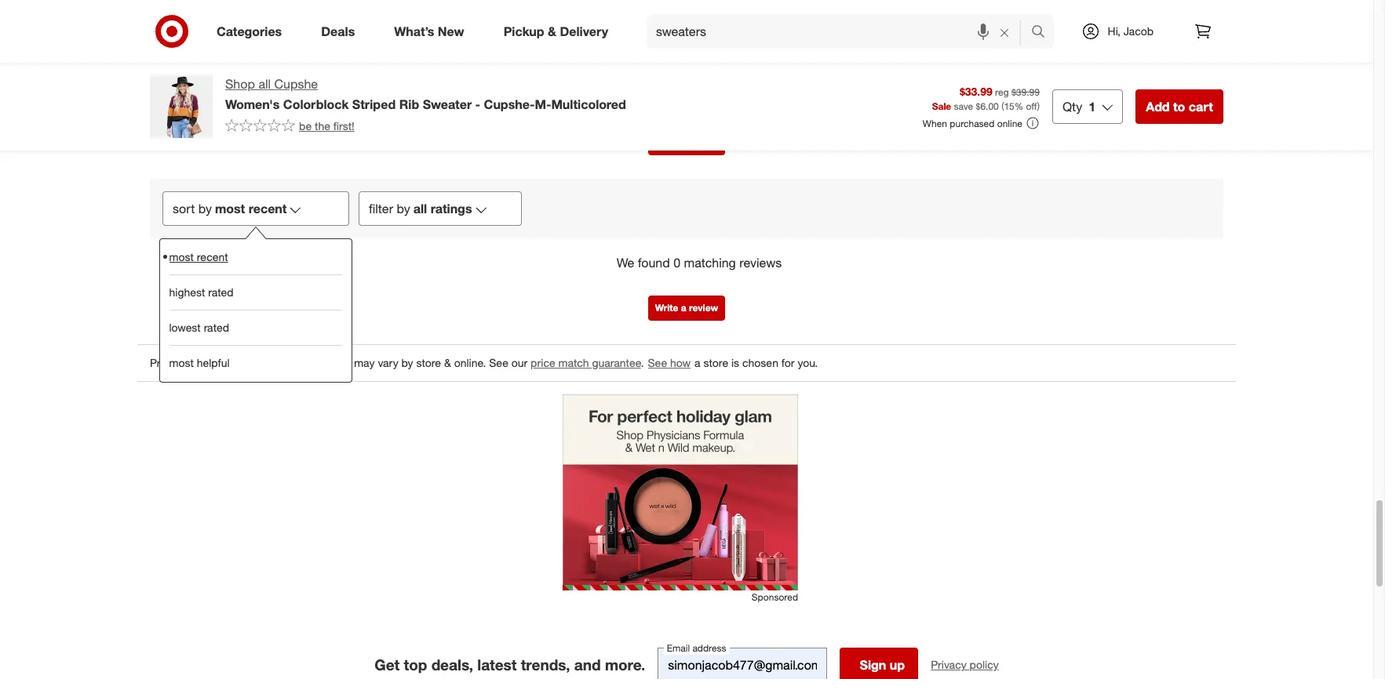 Task type: locate. For each thing, give the bounding box(es) containing it.
1 horizontal spatial recent
[[249, 201, 287, 217]]

filter by all ratings
[[369, 201, 472, 217]]

and left more. at bottom
[[574, 657, 601, 675]]

1 vertical spatial rated
[[204, 321, 230, 335]]

vary
[[378, 357, 399, 370]]

most right sort
[[215, 201, 245, 217]]

all left ratings
[[413, 201, 427, 217]]

pickup
[[504, 23, 545, 39]]

2 store from the left
[[704, 357, 729, 370]]

most for most helpful
[[170, 357, 194, 370]]

qty 1
[[1063, 99, 1096, 115]]

& right pickup
[[548, 23, 557, 39]]

all up women's
[[259, 76, 271, 92]]

most left helpful
[[170, 357, 194, 370]]

$
[[976, 101, 981, 113]]

0 horizontal spatial see
[[489, 357, 509, 370]]

what's new link
[[381, 14, 484, 49]]

0 vertical spatial &
[[548, 23, 557, 39]]

hi, jacob
[[1108, 24, 1154, 38]]

1 horizontal spatial &
[[548, 23, 557, 39]]

recent
[[249, 201, 287, 217], [197, 250, 229, 264]]

1 vertical spatial &
[[444, 357, 451, 370]]

0 horizontal spatial recent
[[197, 250, 229, 264]]

region containing sort by
[[137, 0, 1236, 620]]

1 vertical spatial all
[[413, 201, 427, 217]]

price
[[531, 357, 556, 370]]

write a review button
[[648, 296, 726, 321]]

pickup & delivery link
[[490, 14, 628, 49]]

be the first!
[[299, 119, 355, 133]]

0 horizontal spatial and
[[279, 357, 298, 370]]

delivery
[[560, 23, 608, 39]]

see left our in the left bottom of the page
[[489, 357, 509, 370]]

add to cart button
[[1136, 89, 1224, 124]]

0 vertical spatial most
[[215, 201, 245, 217]]

most up highest
[[170, 250, 194, 264]]

for
[[782, 357, 795, 370]]

advertisement region
[[563, 395, 798, 591]]

0 vertical spatial and
[[279, 357, 298, 370]]

15
[[1004, 101, 1015, 113]]

& left online.
[[444, 357, 451, 370]]

0 vertical spatial a
[[681, 302, 687, 314]]

rated inside "link"
[[209, 286, 234, 299]]

0 vertical spatial recent
[[249, 201, 287, 217]]

store right vary at the left of the page
[[416, 357, 441, 370]]

-
[[475, 96, 481, 112]]

online
[[998, 117, 1023, 129]]

1 horizontal spatial a
[[695, 357, 701, 370]]

2 vertical spatial most
[[170, 357, 194, 370]]

1 horizontal spatial store
[[704, 357, 729, 370]]

1 horizontal spatial and
[[574, 657, 601, 675]]

recent up most recent link
[[249, 201, 287, 217]]

jacob
[[1124, 24, 1154, 38]]

qty
[[1063, 99, 1083, 115]]

we found 0 matching reviews
[[617, 255, 782, 271]]

striped
[[352, 96, 396, 112]]

we
[[617, 255, 635, 271]]

reviews
[[740, 255, 782, 271]]

pickup & delivery
[[504, 23, 608, 39]]

recent up highest rated
[[197, 250, 229, 264]]

store left is
[[704, 357, 729, 370]]

1 horizontal spatial see
[[648, 357, 667, 370]]

cart
[[1189, 99, 1214, 115]]

first!
[[333, 119, 355, 133]]

1 vertical spatial and
[[574, 657, 601, 675]]

by
[[198, 201, 212, 217], [397, 201, 410, 217], [402, 357, 413, 370]]

review
[[689, 302, 719, 314]]

0 horizontal spatial all
[[259, 76, 271, 92]]

1 horizontal spatial all
[[413, 201, 427, 217]]

1
[[1089, 99, 1096, 115]]

purchased
[[950, 117, 995, 129]]

None text field
[[658, 649, 828, 680]]

rib
[[399, 96, 419, 112]]

1 vertical spatial most
[[170, 250, 194, 264]]

by for sort by
[[198, 201, 212, 217]]

search button
[[1024, 14, 1062, 52]]

sweater
[[423, 96, 472, 112]]

up
[[890, 658, 905, 674]]

top
[[404, 657, 427, 675]]

by for filter by
[[397, 201, 410, 217]]

$33.99
[[960, 84, 993, 98]]

off
[[1026, 101, 1038, 113]]

rated right the lowest
[[204, 321, 230, 335]]

0 horizontal spatial a
[[681, 302, 687, 314]]

)
[[1038, 101, 1040, 113]]

by right the filter
[[397, 201, 410, 217]]

a right write
[[681, 302, 687, 314]]

all
[[259, 76, 271, 92], [413, 201, 427, 217]]

region
[[137, 0, 1236, 620]]

0 vertical spatial rated
[[209, 286, 234, 299]]

privacy policy
[[931, 659, 999, 672]]

6.00
[[981, 101, 999, 113]]

most recent
[[170, 250, 229, 264]]

see right .
[[648, 357, 667, 370]]

1 vertical spatial recent
[[197, 250, 229, 264]]

most helpful link
[[170, 346, 342, 381]]

availability
[[301, 357, 351, 370]]

is
[[732, 357, 740, 370]]

and right styles
[[279, 357, 298, 370]]

highest rated
[[170, 286, 234, 299]]

0 horizontal spatial store
[[416, 357, 441, 370]]

rated for lowest rated
[[204, 321, 230, 335]]

lowest rated link
[[170, 310, 342, 346]]

prices,
[[150, 357, 183, 370]]

prices, promotions, styles and availability may vary by store & online. see our price match guarantee . see how a store is chosen for you.
[[150, 357, 818, 370]]

categories link
[[203, 14, 302, 49]]

by right vary at the left of the page
[[402, 357, 413, 370]]

sign up button
[[840, 649, 919, 680]]

by right sort
[[198, 201, 212, 217]]

most
[[215, 201, 245, 217], [170, 250, 194, 264], [170, 357, 194, 370]]

0 vertical spatial all
[[259, 76, 271, 92]]

what's new
[[394, 23, 464, 39]]

match
[[559, 357, 589, 370]]

rated
[[209, 286, 234, 299], [204, 321, 230, 335]]

rated right highest
[[209, 286, 234, 299]]

a right how
[[695, 357, 701, 370]]

online.
[[454, 357, 486, 370]]

most for most recent
[[170, 250, 194, 264]]

rated for highest rated
[[209, 286, 234, 299]]

&
[[548, 23, 557, 39], [444, 357, 451, 370]]

filter
[[369, 201, 393, 217]]



Task type: describe. For each thing, give the bounding box(es) containing it.
highest
[[170, 286, 206, 299]]

a inside button
[[681, 302, 687, 314]]

sort by most recent
[[173, 201, 287, 217]]

m-
[[535, 96, 551, 112]]

most helpful
[[170, 357, 230, 370]]

write a review
[[655, 302, 719, 314]]

the
[[315, 119, 330, 133]]

colorblock
[[283, 96, 349, 112]]

shop all cupshe women's colorblock striped rib sweater - cupshe-m-multicolored
[[225, 76, 626, 112]]

all inside shop all cupshe women's colorblock striped rib sweater - cupshe-m-multicolored
[[259, 76, 271, 92]]

shop
[[225, 76, 255, 92]]

sort
[[173, 201, 195, 217]]

be
[[299, 119, 312, 133]]

deals
[[321, 23, 355, 39]]

lowest rated
[[170, 321, 230, 335]]

see how button
[[647, 355, 692, 372]]

lowest
[[170, 321, 201, 335]]

hi,
[[1108, 24, 1121, 38]]

styles
[[248, 357, 276, 370]]

may
[[354, 357, 375, 370]]

cupshe-
[[484, 96, 535, 112]]

chosen
[[743, 357, 779, 370]]

ratings
[[431, 201, 472, 217]]

1 store from the left
[[416, 357, 441, 370]]

.
[[641, 357, 644, 370]]

found
[[638, 255, 670, 271]]

save
[[954, 101, 974, 113]]

get
[[375, 657, 400, 675]]

trends,
[[521, 657, 570, 675]]

what's
[[394, 23, 434, 39]]

%
[[1015, 101, 1024, 113]]

0 horizontal spatial &
[[444, 357, 451, 370]]

latest
[[478, 657, 517, 675]]

add to cart
[[1146, 99, 1214, 115]]

when purchased online
[[923, 117, 1023, 129]]

(
[[1002, 101, 1004, 113]]

deals,
[[432, 657, 473, 675]]

you.
[[798, 357, 818, 370]]

most recent link
[[170, 240, 342, 275]]

privacy policy link
[[931, 658, 999, 674]]

policy
[[970, 659, 999, 672]]

multicolored
[[551, 96, 626, 112]]

cupshe
[[274, 76, 318, 92]]

helpful
[[197, 357, 230, 370]]

1 see from the left
[[489, 357, 509, 370]]

women's
[[225, 96, 280, 112]]

guarantee
[[592, 357, 641, 370]]

new
[[438, 23, 464, 39]]

how
[[670, 357, 691, 370]]

price match guarantee link
[[531, 357, 641, 370]]

more.
[[605, 657, 646, 675]]

2 see from the left
[[648, 357, 667, 370]]

0
[[674, 255, 681, 271]]

$33.99 reg $39.99 sale save $ 6.00 ( 15 % off )
[[932, 84, 1040, 113]]

highest rated link
[[170, 275, 342, 310]]

categories
[[217, 23, 282, 39]]

get top deals, latest trends, and more.
[[375, 657, 646, 675]]

privacy
[[931, 659, 967, 672]]

sale
[[932, 101, 952, 113]]

sponsored
[[752, 592, 798, 604]]

be the first! link
[[225, 118, 355, 134]]

search
[[1024, 25, 1062, 40]]

write
[[655, 302, 679, 314]]

What can we help you find? suggestions appear below search field
[[647, 14, 1035, 49]]

matching
[[684, 255, 736, 271]]

sign
[[860, 658, 887, 674]]

to
[[1174, 99, 1186, 115]]

deals link
[[308, 14, 375, 49]]

image of women's colorblock striped rib sweater - cupshe-m-multicolored image
[[150, 75, 213, 138]]

1 vertical spatial a
[[695, 357, 701, 370]]

sign up
[[860, 658, 905, 674]]



Task type: vqa. For each thing, say whether or not it's contained in the screenshot.
DAY inside 'link'
no



